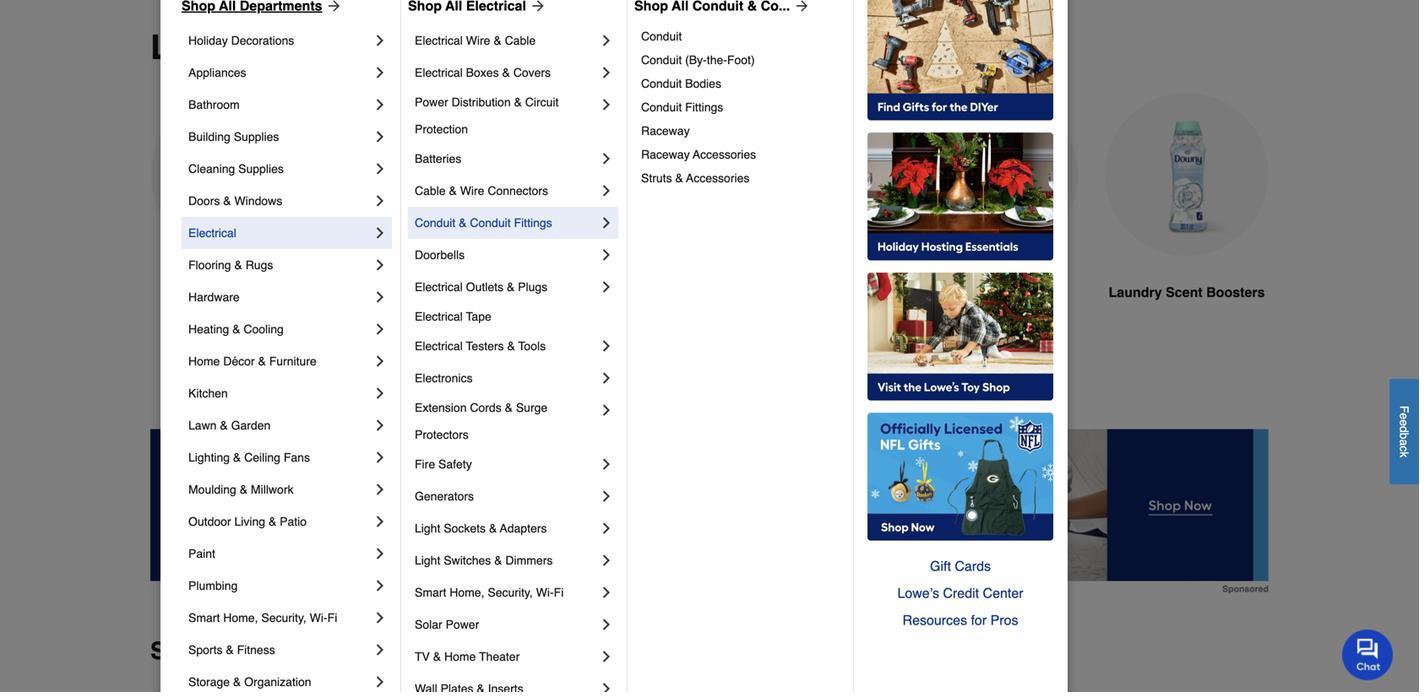 Task type: describe. For each thing, give the bounding box(es) containing it.
solar power
[[415, 618, 479, 632]]

chevron right image for power distribution & circuit protection link
[[598, 96, 615, 113]]

pros
[[991, 613, 1018, 629]]

1 horizontal spatial smart home, security, wi-fi
[[415, 586, 564, 600]]

chevron right image for "sports & fitness" link
[[372, 642, 389, 659]]

storage & organization
[[188, 676, 311, 689]]

1 horizontal spatial home
[[444, 650, 476, 664]]

extension cords & surge protectors link
[[415, 395, 598, 449]]

chevron right image for electrical wire & cable link
[[598, 32, 615, 49]]

gift
[[930, 559, 951, 574]]

laundry scent boosters link
[[1105, 93, 1269, 343]]

chevron right image for doorbells link
[[598, 247, 615, 264]]

doors
[[188, 194, 220, 208]]

laundry supplies
[[150, 28, 434, 67]]

hardware
[[188, 291, 240, 304]]

electronics
[[415, 372, 473, 385]]

(by-
[[685, 53, 707, 67]]

doors & windows link
[[188, 185, 372, 217]]

& right sports
[[226, 644, 234, 657]]

shop by brand
[[150, 638, 319, 665]]

by
[[216, 638, 244, 665]]

chevron right image for cable & wire connectors link
[[598, 182, 615, 199]]

1 vertical spatial home,
[[223, 612, 258, 625]]

garden
[[231, 419, 271, 433]]

laundry scent boosters
[[1109, 285, 1265, 300]]

b
[[1398, 433, 1411, 440]]

2 e from the top
[[1398, 420, 1411, 427]]

& left ceiling
[[233, 451, 241, 465]]

conduit for conduit & conduit fittings
[[415, 216, 456, 230]]

kitchen
[[188, 387, 228, 400]]

boosters
[[1206, 285, 1265, 300]]

1 e from the top
[[1398, 413, 1411, 420]]

heating
[[188, 323, 229, 336]]

protectors
[[415, 428, 469, 442]]

0 vertical spatial home
[[188, 355, 220, 368]]

gift cards link
[[868, 553, 1053, 580]]

chevron right image for light sockets & adapters link
[[598, 520, 615, 537]]

electrical testers & tools link
[[415, 330, 598, 362]]

electrical for electrical wire & cable
[[415, 34, 463, 47]]

switches
[[444, 554, 491, 568]]

tv & home theater link
[[415, 641, 598, 673]]

& right doors
[[223, 194, 231, 208]]

building supplies
[[188, 130, 279, 144]]

conduit for conduit (by-the-foot)
[[641, 53, 682, 67]]

brand
[[250, 638, 319, 665]]

lowe's credit center link
[[868, 580, 1053, 607]]

find gifts for the diyer. image
[[868, 0, 1053, 121]]

& inside extension cords & surge protectors
[[505, 401, 513, 415]]

1 horizontal spatial cable
[[505, 34, 536, 47]]

lighting
[[188, 451, 230, 465]]

chevron right image for solar power
[[598, 617, 615, 634]]

paint link
[[188, 538, 372, 570]]

laundry detergent
[[172, 285, 292, 300]]

chevron right image for light switches & dimmers link
[[598, 552, 615, 569]]

laundry for laundry detergent
[[172, 285, 226, 300]]

patio
[[280, 515, 307, 529]]

hardware link
[[188, 281, 372, 313]]

laundry for laundry stain removers
[[535, 285, 588, 300]]

conduit for conduit fittings
[[641, 101, 682, 114]]

extension
[[415, 401, 467, 415]]

0 horizontal spatial smart home, security, wi-fi link
[[188, 602, 372, 634]]

electrical for electrical boxes & covers
[[415, 66, 463, 79]]

electrical boxes & covers link
[[415, 57, 598, 89]]

cable & wire connectors link
[[415, 175, 598, 207]]

chevron right image for extension cords & surge protectors link
[[598, 402, 615, 419]]

electrical for electrical outlets & plugs
[[415, 280, 463, 294]]

flooring & rugs link
[[188, 249, 372, 281]]

moulding & millwork link
[[188, 474, 372, 506]]

0 vertical spatial accessories
[[693, 148, 756, 161]]

solar
[[415, 618, 442, 632]]

raceway for raceway
[[641, 124, 690, 138]]

0 vertical spatial supplies
[[293, 28, 434, 67]]

light for light sockets & adapters
[[415, 522, 440, 536]]

millwork
[[251, 483, 294, 497]]

conduit bodies link
[[641, 72, 841, 95]]

chevron right image for fire safety
[[598, 456, 615, 473]]

chevron right image for lighting & ceiling fans link
[[372, 449, 389, 466]]

power inside solar power link
[[446, 618, 479, 632]]

0 vertical spatial home,
[[450, 586, 484, 600]]

& down batteries
[[449, 184, 457, 198]]

washing machine cleaners link
[[723, 93, 887, 364]]

chevron right image for outdoor living & patio link
[[372, 514, 389, 531]]

softeners
[[414, 285, 477, 300]]

circuit
[[525, 95, 559, 109]]

tv & home theater
[[415, 650, 520, 664]]

theater
[[479, 650, 520, 664]]

chevron right image for the 'appliances' link
[[372, 64, 389, 81]]

outdoor living & patio link
[[188, 506, 372, 538]]

fire safety
[[415, 458, 472, 471]]

doors & windows
[[188, 194, 282, 208]]

chevron right image for moulding & millwork link
[[372, 482, 389, 498]]

cords
[[470, 401, 502, 415]]

bathroom
[[188, 98, 240, 112]]

raceway link
[[641, 119, 841, 143]]

lighting & ceiling fans link
[[188, 442, 372, 474]]

resources
[[903, 613, 967, 629]]

power inside power distribution & circuit protection
[[415, 95, 448, 109]]

1 horizontal spatial smart home, security, wi-fi link
[[415, 577, 598, 609]]

fabric for fabric softeners
[[370, 285, 410, 300]]

struts & accessories
[[641, 171, 750, 185]]

electrical tape link
[[415, 303, 615, 330]]

accessories inside "link"
[[686, 171, 750, 185]]

protection
[[415, 122, 468, 136]]

electrical tape
[[415, 310, 492, 324]]

chevron right image for doors & windows
[[372, 193, 389, 210]]

kitchen link
[[188, 378, 372, 410]]

building supplies link
[[188, 121, 372, 153]]

electrical outlets & plugs
[[415, 280, 548, 294]]

chevron right image for tv & home theater link
[[598, 649, 615, 666]]

tools
[[518, 340, 546, 353]]

décor
[[223, 355, 255, 368]]

lighting & ceiling fans
[[188, 451, 310, 465]]

resources for pros
[[903, 613, 1018, 629]]

sockets
[[444, 522, 486, 536]]

fire
[[415, 458, 435, 471]]

furniture
[[269, 355, 317, 368]]

& left plugs
[[507, 280, 515, 294]]

electrical for electrical
[[188, 226, 236, 240]]

laundry for laundry scent boosters
[[1109, 285, 1162, 300]]

fabric for fabric fresheners
[[937, 285, 978, 300]]

plumbing link
[[188, 570, 372, 602]]

heating & cooling link
[[188, 313, 372, 346]]

0 horizontal spatial fittings
[[514, 216, 552, 230]]

blue bottle of downy fabric softener. image
[[341, 93, 505, 256]]

sports & fitness link
[[188, 634, 372, 667]]

visit the lowe's toy shop. image
[[868, 273, 1053, 401]]

advertisement region
[[150, 430, 1269, 594]]

raceway accessories link
[[641, 143, 841, 166]]

fabric fresheners
[[937, 285, 1055, 300]]

conduit (by-the-foot)
[[641, 53, 755, 67]]

orange box of tide washing machine cleaner. image
[[723, 93, 887, 256]]

electrical outlets & plugs link
[[415, 271, 598, 303]]

& right storage
[[233, 676, 241, 689]]

appliances
[[188, 66, 246, 79]]

chevron right image for electrical link
[[372, 225, 389, 242]]

machine
[[808, 285, 862, 300]]

chevron right image for electrical outlets & plugs link at the left of page
[[598, 279, 615, 296]]

light sockets & adapters link
[[415, 513, 598, 545]]

chevron right image for electronics
[[598, 370, 615, 387]]

surge
[[516, 401, 548, 415]]

home décor & furniture link
[[188, 346, 372, 378]]

conduit down the cable & wire connectors on the left top of the page
[[470, 216, 511, 230]]

arrow right image
[[526, 0, 546, 14]]

bottle of downy laundry scent booster. image
[[1105, 93, 1269, 256]]



Task type: vqa. For each thing, say whether or not it's contained in the screenshot.
any
no



Task type: locate. For each thing, give the bounding box(es) containing it.
electrical boxes & covers
[[415, 66, 551, 79]]

fabric left fresheners
[[937, 285, 978, 300]]

1 vertical spatial accessories
[[686, 171, 750, 185]]

& right décor at the left of the page
[[258, 355, 266, 368]]

arrow right image up conduit link
[[790, 0, 810, 14]]

& left dimmers
[[494, 554, 502, 568]]

flooring & rugs
[[188, 259, 273, 272]]

& right 'boxes'
[[502, 66, 510, 79]]

connectors
[[488, 184, 548, 198]]

chevron right image
[[372, 32, 389, 49], [598, 32, 615, 49], [372, 64, 389, 81], [598, 96, 615, 113], [372, 128, 389, 145], [372, 161, 389, 177], [598, 182, 615, 199], [598, 215, 615, 231], [372, 225, 389, 242], [598, 247, 615, 264], [598, 279, 615, 296], [372, 289, 389, 306], [598, 338, 615, 355], [598, 402, 615, 419], [372, 449, 389, 466], [372, 482, 389, 498], [372, 514, 389, 531], [598, 520, 615, 537], [598, 552, 615, 569], [372, 578, 389, 595], [598, 585, 615, 601], [372, 610, 389, 627], [372, 642, 389, 659], [598, 649, 615, 666], [372, 674, 389, 691]]

smart up sports
[[188, 612, 220, 625]]

& up electrical boxes & covers link
[[494, 34, 502, 47]]

light switches & dimmers link
[[415, 545, 598, 577]]

home,
[[450, 586, 484, 600], [223, 612, 258, 625]]

1 vertical spatial power
[[446, 618, 479, 632]]

cable down batteries
[[415, 184, 446, 198]]

raceway up struts
[[641, 148, 690, 161]]

home down solar power
[[444, 650, 476, 664]]

electrical inside electrical wire & cable link
[[415, 34, 463, 47]]

outlets
[[466, 280, 504, 294]]

smart home, security, wi-fi link down light switches & dimmers
[[415, 577, 598, 609]]

covers
[[513, 66, 551, 79]]

tape
[[466, 310, 492, 324]]

conduit up "conduit bodies"
[[641, 53, 682, 67]]

dimmers
[[506, 554, 553, 568]]

doorbells
[[415, 248, 465, 262]]

bodies
[[685, 77, 721, 90]]

fabric left softeners
[[370, 285, 410, 300]]

accessories down the "raceway" link
[[693, 148, 756, 161]]

chevron right image for cleaning supplies "link"
[[372, 161, 389, 177]]

smart
[[415, 586, 446, 600], [188, 612, 220, 625]]

living
[[234, 515, 265, 529]]

chevron right image for lawn & garden
[[372, 417, 389, 434]]

1 horizontal spatial wi-
[[536, 586, 554, 600]]

& right 'tv'
[[433, 650, 441, 664]]

electrical inside electrical link
[[188, 226, 236, 240]]

electrical for electrical tape
[[415, 310, 463, 324]]

chevron right image for electrical boxes & covers
[[598, 64, 615, 81]]

0 vertical spatial cable
[[505, 34, 536, 47]]

& inside "link"
[[675, 171, 683, 185]]

security,
[[488, 586, 533, 600], [261, 612, 306, 625]]

power up protection
[[415, 95, 448, 109]]

f
[[1398, 406, 1411, 413]]

plumbing
[[188, 580, 238, 593]]

fans
[[284, 451, 310, 465]]

1 horizontal spatial home,
[[450, 586, 484, 600]]

the-
[[707, 53, 727, 67]]

cleaners
[[777, 305, 834, 321]]

organization
[[244, 676, 311, 689]]

chevron right image for flooring & rugs
[[372, 257, 389, 274]]

raceway accessories
[[641, 148, 756, 161]]

2 raceway from the top
[[641, 148, 690, 161]]

laundry inside "link"
[[535, 285, 588, 300]]

0 vertical spatial fittings
[[685, 101, 723, 114]]

power
[[415, 95, 448, 109], [446, 618, 479, 632]]

wire
[[466, 34, 490, 47], [460, 184, 484, 198]]

cleaning supplies
[[188, 162, 284, 176]]

supplies for cleaning supplies
[[238, 162, 284, 176]]

conduit & conduit fittings
[[415, 216, 552, 230]]

& left millwork
[[240, 483, 248, 497]]

& right sockets
[[489, 522, 497, 536]]

laundry
[[150, 28, 284, 67], [172, 285, 226, 300], [535, 285, 588, 300], [1109, 285, 1162, 300]]

rugs
[[246, 259, 273, 272]]

f e e d b a c k
[[1398, 406, 1411, 458]]

fabric softeners
[[370, 285, 477, 300]]

1 horizontal spatial security,
[[488, 586, 533, 600]]

fi down light switches & dimmers link
[[554, 586, 564, 600]]

distribution
[[452, 95, 511, 109]]

home, up sports & fitness
[[223, 612, 258, 625]]

chevron right image for heating & cooling
[[372, 321, 389, 338]]

smart home, security, wi-fi down light switches & dimmers
[[415, 586, 564, 600]]

boxes
[[466, 66, 499, 79]]

0 vertical spatial raceway
[[641, 124, 690, 138]]

holiday decorations link
[[188, 24, 372, 57]]

electrical link
[[188, 217, 372, 249]]

1 vertical spatial smart home, security, wi-fi
[[188, 612, 337, 625]]

0 vertical spatial light
[[415, 522, 440, 536]]

testers
[[466, 340, 504, 353]]

1 horizontal spatial fabric
[[937, 285, 978, 300]]

laundry stain removers
[[535, 285, 694, 300]]

supplies for building supplies
[[234, 130, 279, 144]]

laundry left scent
[[1109, 285, 1162, 300]]

1 vertical spatial smart
[[188, 612, 220, 625]]

holiday
[[188, 34, 228, 47]]

& inside power distribution & circuit protection
[[514, 95, 522, 109]]

supplies inside building supplies link
[[234, 130, 279, 144]]

electrical
[[415, 34, 463, 47], [415, 66, 463, 79], [188, 226, 236, 240], [415, 280, 463, 294], [415, 310, 463, 324], [415, 340, 463, 353]]

cable up covers on the top of page
[[505, 34, 536, 47]]

2 vertical spatial supplies
[[238, 162, 284, 176]]

wire up 'boxes'
[[466, 34, 490, 47]]

wire up conduit & conduit fittings
[[460, 184, 484, 198]]

conduit up the conduit (by-the-foot)
[[641, 30, 682, 43]]

smart home, security, wi-fi link up brand
[[188, 602, 372, 634]]

fabric fresheners link
[[914, 93, 1078, 343]]

0 horizontal spatial home,
[[223, 612, 258, 625]]

conduit up conduit fittings
[[641, 77, 682, 90]]

home up kitchen
[[188, 355, 220, 368]]

1 vertical spatial fi
[[327, 612, 337, 625]]

0 horizontal spatial home
[[188, 355, 220, 368]]

1 horizontal spatial smart
[[415, 586, 446, 600]]

0 horizontal spatial cable
[[415, 184, 446, 198]]

0 horizontal spatial smart
[[188, 612, 220, 625]]

officially licensed n f l gifts. shop now. image
[[868, 413, 1053, 542]]

1 horizontal spatial arrow right image
[[790, 0, 810, 14]]

1 arrow right image from the left
[[322, 0, 343, 14]]

lowe's
[[898, 586, 939, 601]]

0 horizontal spatial fabric
[[370, 285, 410, 300]]

sports & fitness
[[188, 644, 275, 657]]

raceway for raceway accessories
[[641, 148, 690, 161]]

smart home, security, wi-fi up fitness
[[188, 612, 337, 625]]

1 vertical spatial supplies
[[234, 130, 279, 144]]

blue spray bottle of febreze fabric freshener. image
[[914, 93, 1078, 257]]

chevron right image
[[598, 64, 615, 81], [372, 96, 389, 113], [598, 150, 615, 167], [372, 193, 389, 210], [372, 257, 389, 274], [372, 321, 389, 338], [372, 353, 389, 370], [598, 370, 615, 387], [372, 385, 389, 402], [372, 417, 389, 434], [598, 456, 615, 473], [598, 488, 615, 505], [372, 546, 389, 563], [598, 617, 615, 634], [598, 681, 615, 693]]

accessories down raceway accessories
[[686, 171, 750, 185]]

laundry left stain
[[535, 285, 588, 300]]

washing
[[748, 285, 804, 300]]

& right the 'lawn'
[[220, 419, 228, 433]]

chevron right image for batteries
[[598, 150, 615, 167]]

security, down plumbing link
[[261, 612, 306, 625]]

cable & wire connectors
[[415, 184, 548, 198]]

1 vertical spatial security,
[[261, 612, 306, 625]]

chevron right image for plumbing link
[[372, 578, 389, 595]]

conduit (by-the-foot) link
[[641, 48, 841, 72]]

chevron right image for the holiday decorations link
[[372, 32, 389, 49]]

1 light from the top
[[415, 522, 440, 536]]

laundry stain removers link
[[532, 93, 696, 343]]

1 vertical spatial fittings
[[514, 216, 552, 230]]

& left patio
[[269, 515, 276, 529]]

& right struts
[[675, 171, 683, 185]]

0 horizontal spatial security,
[[261, 612, 306, 625]]

wi- up brand
[[310, 612, 327, 625]]

conduit & conduit fittings link
[[415, 207, 598, 239]]

fittings down the bodies
[[685, 101, 723, 114]]

a
[[1398, 440, 1411, 446]]

e up the b
[[1398, 420, 1411, 427]]

1 horizontal spatial fi
[[554, 586, 564, 600]]

0 vertical spatial smart home, security, wi-fi
[[415, 586, 564, 600]]

chevron right image for electrical testers & tools link
[[598, 338, 615, 355]]

storage & organization link
[[188, 667, 372, 693]]

2 fabric from the left
[[937, 285, 978, 300]]

fi down plumbing link
[[327, 612, 337, 625]]

smart up solar
[[415, 586, 446, 600]]

0 vertical spatial fi
[[554, 586, 564, 600]]

cooling
[[244, 323, 284, 336]]

chevron right image for bathroom
[[372, 96, 389, 113]]

tv
[[415, 650, 430, 664]]

windows
[[234, 194, 282, 208]]

1 vertical spatial cable
[[415, 184, 446, 198]]

green container of gain laundry detergent. image
[[150, 93, 314, 256]]

safety
[[438, 458, 472, 471]]

chevron right image for building supplies link
[[372, 128, 389, 145]]

1 vertical spatial home
[[444, 650, 476, 664]]

electrical inside electrical testers & tools link
[[415, 340, 463, 353]]

electrical down softeners
[[415, 310, 463, 324]]

moulding & millwork
[[188, 483, 294, 497]]

& right cords
[[505, 401, 513, 415]]

conduit for conduit
[[641, 30, 682, 43]]

0 horizontal spatial fi
[[327, 612, 337, 625]]

1 vertical spatial raceway
[[641, 148, 690, 161]]

& down the cable & wire connectors on the left top of the page
[[459, 216, 467, 230]]

chevron right image for kitchen
[[372, 385, 389, 402]]

electrical up electronics
[[415, 340, 463, 353]]

chevron right image for hardware link
[[372, 289, 389, 306]]

0 vertical spatial security,
[[488, 586, 533, 600]]

arrow right image
[[322, 0, 343, 14], [790, 0, 810, 14]]

solar power link
[[415, 609, 598, 641]]

0 horizontal spatial wi-
[[310, 612, 327, 625]]

paint
[[188, 547, 215, 561]]

power up tv & home theater
[[446, 618, 479, 632]]

electrical inside 'electrical tape' link
[[415, 310, 463, 324]]

& left rugs
[[234, 259, 242, 272]]

stain
[[592, 285, 625, 300]]

& left tools
[[507, 340, 515, 353]]

laundry down flooring
[[172, 285, 226, 300]]

struts
[[641, 171, 672, 185]]

wi- down dimmers
[[536, 586, 554, 600]]

home, down switches
[[450, 586, 484, 600]]

plugs
[[518, 280, 548, 294]]

fittings down connectors
[[514, 216, 552, 230]]

laundry up bathroom
[[150, 28, 284, 67]]

chat invite button image
[[1342, 629, 1394, 681]]

electrical inside electrical outlets & plugs link
[[415, 280, 463, 294]]

decorations
[[231, 34, 294, 47]]

&
[[494, 34, 502, 47], [502, 66, 510, 79], [514, 95, 522, 109], [675, 171, 683, 185], [449, 184, 457, 198], [223, 194, 231, 208], [459, 216, 467, 230], [234, 259, 242, 272], [507, 280, 515, 294], [232, 323, 240, 336], [507, 340, 515, 353], [258, 355, 266, 368], [505, 401, 513, 415], [220, 419, 228, 433], [233, 451, 241, 465], [240, 483, 248, 497], [269, 515, 276, 529], [489, 522, 497, 536], [494, 554, 502, 568], [226, 644, 234, 657], [433, 650, 441, 664], [233, 676, 241, 689]]

2 arrow right image from the left
[[790, 0, 810, 14]]

0 horizontal spatial smart home, security, wi-fi
[[188, 612, 337, 625]]

0 vertical spatial power
[[415, 95, 448, 109]]

0 vertical spatial wi-
[[536, 586, 554, 600]]

lowe's credit center
[[898, 586, 1024, 601]]

white bottle of shout stain remover. image
[[532, 93, 696, 257]]

chevron right image for home décor & furniture
[[372, 353, 389, 370]]

chevron right image for paint
[[372, 546, 389, 563]]

1 fabric from the left
[[370, 285, 410, 300]]

1 raceway from the top
[[641, 124, 690, 138]]

flooring
[[188, 259, 231, 272]]

holiday hosting essentials. image
[[868, 133, 1053, 261]]

electrical up flooring
[[188, 226, 236, 240]]

chevron right image for generators
[[598, 488, 615, 505]]

electrical down doorbells
[[415, 280, 463, 294]]

2 light from the top
[[415, 554, 440, 568]]

0 horizontal spatial arrow right image
[[322, 0, 343, 14]]

& left circuit
[[514, 95, 522, 109]]

electrical wire & cable link
[[415, 24, 598, 57]]

doorbells link
[[415, 239, 598, 271]]

0 vertical spatial smart
[[415, 586, 446, 600]]

raceway down conduit fittings
[[641, 124, 690, 138]]

& left cooling
[[232, 323, 240, 336]]

resources for pros link
[[868, 607, 1053, 634]]

chevron right image for the conduit & conduit fittings link
[[598, 215, 615, 231]]

security, up solar power link
[[488, 586, 533, 600]]

1 vertical spatial wire
[[460, 184, 484, 198]]

credit
[[943, 586, 979, 601]]

extension cords & surge protectors
[[415, 401, 551, 442]]

conduit up doorbells
[[415, 216, 456, 230]]

supplies inside cleaning supplies "link"
[[238, 162, 284, 176]]

conduit for conduit bodies
[[641, 77, 682, 90]]

electrical left 'boxes'
[[415, 66, 463, 79]]

batteries
[[415, 152, 461, 166]]

electrical inside electrical boxes & covers link
[[415, 66, 463, 79]]

conduit down "conduit bodies"
[[641, 101, 682, 114]]

electrical up electrical boxes & covers
[[415, 34, 463, 47]]

electrical for electrical testers & tools
[[415, 340, 463, 353]]

1 horizontal spatial fittings
[[685, 101, 723, 114]]

0 vertical spatial wire
[[466, 34, 490, 47]]

removers
[[628, 285, 694, 300]]

arrow right image up laundry supplies
[[322, 0, 343, 14]]

light left switches
[[415, 554, 440, 568]]

light for light switches & dimmers
[[415, 554, 440, 568]]

for
[[971, 613, 987, 629]]

chevron right image for the storage & organization link at left bottom
[[372, 674, 389, 691]]

d
[[1398, 427, 1411, 433]]

1 vertical spatial light
[[415, 554, 440, 568]]

lawn & garden
[[188, 419, 271, 433]]

power distribution & circuit protection link
[[415, 89, 598, 143]]

1 vertical spatial wi-
[[310, 612, 327, 625]]

light down generators
[[415, 522, 440, 536]]

e up d at the bottom right
[[1398, 413, 1411, 420]]



